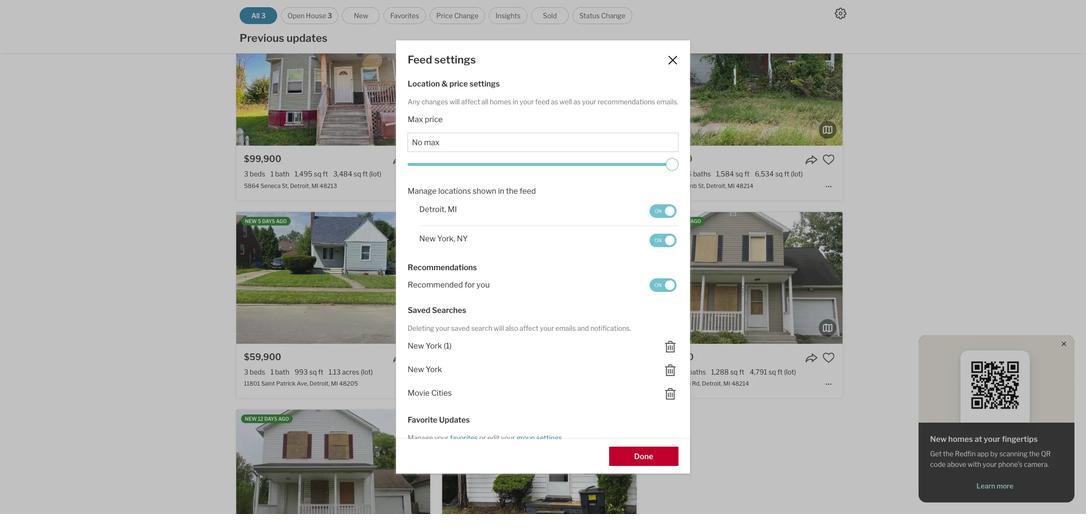 Task type: describe. For each thing, give the bounding box(es) containing it.
favorite button image
[[410, 154, 423, 166]]

search
[[471, 324, 493, 332]]

new 12 days ago for first photo of 4487 french rd, detroit, mi 48214
[[657, 218, 701, 224]]

new homes at your fingertips
[[931, 435, 1038, 444]]

mi down locations
[[448, 205, 457, 214]]

holcomb
[[673, 182, 697, 190]]

Max price input text field
[[412, 138, 674, 147]]

1 photo of 4524 harding st, detroit, mi 48214 image from the left
[[42, 410, 236, 515]]

location & price settings
[[408, 80, 500, 89]]

2 photo of 4524 harding st, detroit, mi 48214 image from the left
[[236, 410, 430, 515]]

ft for 993 sq ft
[[318, 368, 324, 376]]

beds up 11801 on the left of the page
[[250, 368, 265, 376]]

2 photo of 4208 holcomb st, detroit, mi 48214 image from the left
[[649, 14, 843, 146]]

york for new york
[[426, 366, 442, 375]]

detroit, for $10,000
[[707, 182, 727, 190]]

cities
[[431, 389, 452, 398]]

3 up 5864
[[244, 170, 248, 178]]

new 12 days ago for first photo of 4524 harding st, detroit, mi 48214
[[245, 416, 289, 422]]

done
[[634, 452, 654, 462]]

ago right 5
[[276, 218, 287, 224]]

baths for $65,000
[[689, 368, 706, 376]]

1.13 acres (lot)
[[329, 368, 373, 376]]

3 photo of 4487 french rd, detroit, mi 48214 image from the left
[[843, 212, 1037, 344]]

with
[[968, 461, 982, 469]]

1 vertical spatial price
[[425, 115, 443, 124]]

edit
[[488, 434, 500, 442]]

max price
[[408, 115, 443, 124]]

1 photo of 5864 seneca st, detroit, mi 48213 image from the left
[[42, 14, 236, 146]]

1 bath for 993 sq ft
[[271, 368, 289, 376]]

1,495 sq ft
[[295, 170, 328, 178]]

redfin
[[955, 450, 976, 458]]

feed
[[408, 54, 432, 66]]

Insights radio
[[489, 7, 528, 24]]

deleting
[[408, 324, 434, 332]]

1 for 1,495
[[271, 170, 274, 178]]

&
[[442, 80, 448, 89]]

mi for $10,000
[[728, 182, 735, 190]]

ago down 4208 holcomb st, detroit, mi 48214
[[691, 218, 701, 224]]

all
[[251, 12, 260, 20]]

open house 3
[[288, 12, 332, 20]]

2 photo of 4487 french rd, detroit, mi 48214 image from the left
[[649, 212, 843, 344]]

4 for $10,000
[[657, 170, 661, 178]]

fingertips
[[1002, 435, 1038, 444]]

beds for $99,900
[[250, 170, 265, 178]]

1,288
[[712, 368, 729, 376]]

detroit, down the 993 sq ft
[[310, 380, 330, 388]]

Price Change radio
[[430, 7, 485, 24]]

(1)
[[444, 342, 452, 351]]

993 sq ft
[[295, 368, 324, 376]]

0 horizontal spatial the
[[506, 187, 518, 196]]

sq for 993
[[309, 368, 317, 376]]

2 photo of 5864 seneca st, detroit, mi 48213 image from the left
[[236, 14, 430, 146]]

insights
[[496, 12, 521, 20]]

wilfred
[[468, 182, 488, 190]]

saved searches
[[408, 306, 466, 315]]

mi down 1.13
[[331, 380, 338, 388]]

days right the 8
[[468, 416, 481, 422]]

3 up 11801 on the left of the page
[[244, 368, 248, 376]]

Open House radio
[[281, 7, 339, 24]]

saved
[[408, 306, 431, 315]]

3 photo of 11801 saint patrick ave, detroit, mi 48205 image from the left
[[430, 212, 625, 344]]

3,484
[[333, 170, 352, 178]]

2 photo of 11801 saint patrick ave, detroit, mi 48205 image from the left
[[236, 212, 430, 344]]

ft for 4,791 sq ft (lot)
[[778, 368, 783, 376]]

detroit, down locations
[[419, 205, 446, 214]]

(lot) for $99,900
[[369, 170, 381, 178]]

5864 seneca st, detroit, mi 48213
[[244, 182, 337, 190]]

favorite button checkbox for $65,000
[[823, 352, 835, 364]]

qr
[[1041, 450, 1051, 458]]

by
[[991, 450, 998, 458]]

1 vertical spatial in
[[498, 187, 505, 196]]

1 vertical spatial feed
[[520, 187, 536, 196]]

shown
[[473, 187, 497, 196]]

house
[[306, 12, 326, 20]]

detroit, for $107,000
[[497, 182, 517, 190]]

well
[[560, 98, 572, 106]]

st, for $99,900
[[282, 182, 289, 190]]

beds for $10,000
[[662, 170, 678, 178]]

favorite button checkbox
[[616, 154, 629, 166]]

12 for first photo of 4487 french rd, detroit, mi 48214
[[670, 218, 676, 224]]

favorites
[[450, 434, 478, 442]]

all 3
[[251, 12, 266, 20]]

3 inside open house option
[[328, 12, 332, 20]]

favorites link
[[449, 434, 480, 442]]

open
[[288, 12, 305, 20]]

your right edit
[[501, 434, 515, 442]]

2 as from the left
[[574, 98, 581, 106]]

(lot) for $65,000
[[784, 368, 797, 376]]

4 beds for $65,000
[[657, 368, 678, 376]]

3 photo of 12251 wilfred st, detroit, mi 48213 image from the left
[[637, 14, 831, 146]]

$65,000
[[657, 352, 694, 362]]

previous
[[240, 32, 284, 44]]

4208 holcomb st, detroit, mi 48214
[[657, 182, 754, 190]]

6,534 sq ft (lot)
[[755, 170, 803, 178]]

sold
[[543, 12, 557, 20]]

1 vertical spatial settings
[[470, 80, 500, 89]]

sq for 6,534
[[776, 170, 783, 178]]

1.13
[[329, 368, 341, 376]]

1,288 sq ft
[[712, 368, 745, 376]]

new for first photo of 11801 saint patrick ave, detroit, mi 48205
[[245, 218, 257, 224]]

emails
[[556, 324, 576, 332]]

4208
[[657, 182, 672, 190]]

1 horizontal spatial the
[[944, 450, 954, 458]]

6,534
[[755, 170, 774, 178]]

ft for 1,288 sq ft
[[740, 368, 745, 376]]

favorite button image for $10,000
[[823, 154, 835, 166]]

seneca
[[261, 182, 281, 190]]

your left the saved
[[436, 324, 450, 332]]

manage for manage locations shown in the feed
[[408, 187, 437, 196]]

saved
[[451, 324, 470, 332]]

new york, ny
[[419, 234, 468, 243]]

2
[[683, 368, 687, 376]]

price change
[[437, 12, 479, 20]]

8
[[464, 416, 467, 422]]

changes
[[422, 98, 448, 106]]

1 horizontal spatial homes
[[949, 435, 974, 444]]

1 photo of 10981 shoemaker st, detroit, mi 48213 image from the left
[[249, 410, 443, 515]]

bath for 993 sq ft
[[275, 368, 289, 376]]

Max price slider range field
[[408, 158, 679, 171]]

1 photo of 4208 holcomb st, detroit, mi 48214 image from the left
[[455, 14, 649, 146]]

1 for 993
[[271, 368, 274, 376]]

new for first photo of 4487 french rd, detroit, mi 48214
[[657, 218, 669, 224]]

done button
[[609, 447, 679, 466]]

max
[[408, 115, 423, 124]]

group
[[517, 434, 535, 442]]

your left emails
[[540, 324, 554, 332]]

3 beds for 993 sq ft
[[244, 368, 265, 376]]

above
[[948, 461, 967, 469]]

New radio
[[343, 7, 380, 24]]

learn more link
[[931, 482, 1060, 491]]

new for new york (1)
[[408, 342, 424, 351]]

12251
[[450, 182, 466, 190]]

any
[[408, 98, 420, 106]]

status change
[[580, 12, 626, 20]]

12251 wilfred st, detroit, mi 48213
[[450, 182, 544, 190]]

change for price change
[[454, 12, 479, 20]]

deleting your saved search will also affect your emails and notifications.
[[408, 324, 631, 332]]

new 8 days ago
[[451, 416, 493, 422]]

your right well
[[582, 98, 596, 106]]



Task type: vqa. For each thing, say whether or not it's contained in the screenshot.
1st Time
no



Task type: locate. For each thing, give the bounding box(es) containing it.
0 vertical spatial 4 beds
[[657, 170, 678, 178]]

feed settings
[[408, 54, 476, 66]]

option group
[[240, 7, 633, 24]]

0 vertical spatial 1 bath
[[271, 170, 289, 178]]

saint
[[261, 380, 275, 388]]

new up 'movie'
[[408, 366, 424, 375]]

0 horizontal spatial st,
[[282, 182, 289, 190]]

48213 down 3,484
[[320, 182, 337, 190]]

4,791
[[750, 368, 767, 376]]

photo of 5864 seneca st, detroit, mi 48213 image
[[42, 14, 236, 146], [236, 14, 430, 146], [430, 14, 625, 146]]

(lot) for $10,000
[[791, 170, 803, 178]]

1 vertical spatial 48214
[[732, 380, 749, 388]]

1 vertical spatial 1
[[271, 368, 274, 376]]

2 1 from the top
[[271, 368, 274, 376]]

48214 down 1,288 sq ft
[[732, 380, 749, 388]]

2 photo of 12251 wilfred st, detroit, mi 48213 image from the left
[[443, 14, 637, 146]]

manage
[[408, 187, 437, 196], [408, 434, 433, 442]]

1 horizontal spatial st,
[[489, 182, 496, 190]]

settings up location & price settings
[[435, 54, 476, 66]]

at
[[975, 435, 983, 444]]

your down 'favorite updates'
[[435, 434, 449, 442]]

photo of 4524 harding st, detroit, mi 48214 image
[[42, 410, 236, 515], [236, 410, 430, 515], [430, 410, 625, 515]]

0 vertical spatial 3 beds
[[244, 170, 265, 178]]

$107,000
[[450, 154, 492, 164]]

3,484 sq ft (lot)
[[333, 170, 381, 178]]

will down location & price settings
[[450, 98, 460, 106]]

updates
[[439, 416, 470, 425]]

detroit, for $99,900
[[290, 182, 310, 190]]

status
[[580, 12, 600, 20]]

photo of 11801 saint patrick ave, detroit, mi 48205 image
[[42, 212, 236, 344], [236, 212, 430, 344], [430, 212, 625, 344]]

0 vertical spatial manage
[[408, 187, 437, 196]]

ft right 4,791
[[778, 368, 783, 376]]

3 beds for 1,495 sq ft
[[244, 170, 265, 178]]

1 vertical spatial 1 bath
[[271, 368, 289, 376]]

for
[[465, 281, 475, 290]]

feed left well
[[535, 98, 550, 106]]

12 down "saint"
[[258, 416, 263, 422]]

rd,
[[692, 380, 701, 388]]

and
[[578, 324, 589, 332]]

1 photo of 11801 saint patrick ave, detroit, mi 48205 image from the left
[[42, 212, 236, 344]]

0 horizontal spatial affect
[[461, 98, 480, 106]]

0 vertical spatial affect
[[461, 98, 480, 106]]

sq for 4,791
[[769, 368, 776, 376]]

0 vertical spatial 1
[[271, 170, 274, 178]]

get
[[931, 450, 942, 458]]

0 vertical spatial new 12 days ago
[[657, 218, 701, 224]]

mi for $99,900
[[312, 182, 318, 190]]

will left "also"
[[494, 324, 504, 332]]

detroit,
[[290, 182, 310, 190], [497, 182, 517, 190], [707, 182, 727, 190], [419, 205, 446, 214], [310, 380, 330, 388], [702, 380, 722, 388]]

change right status
[[601, 12, 626, 20]]

group settings. link
[[515, 434, 564, 442]]

0 horizontal spatial price
[[425, 115, 443, 124]]

any changes will affect all homes in your feed as well as your recommendations emails.
[[408, 98, 679, 106]]

sq for 1,495
[[314, 170, 322, 178]]

option group containing all
[[240, 7, 633, 24]]

1 48213 from the left
[[320, 182, 337, 190]]

days
[[262, 218, 275, 224], [677, 218, 690, 224], [264, 416, 277, 422], [468, 416, 481, 422]]

0 vertical spatial in
[[513, 98, 519, 106]]

ft for 1,584 sq ft
[[745, 170, 750, 178]]

affect right "also"
[[520, 324, 539, 332]]

1 vertical spatial york
[[426, 366, 442, 375]]

1 horizontal spatial affect
[[520, 324, 539, 332]]

4 up 4487
[[657, 368, 661, 376]]

1 manage from the top
[[408, 187, 437, 196]]

photo of 12251 wilfred st, detroit, mi 48213 image
[[249, 14, 443, 146], [443, 14, 637, 146], [637, 14, 831, 146]]

4 for $65,000
[[657, 368, 661, 376]]

1 horizontal spatial in
[[513, 98, 519, 106]]

48214 for $10,000
[[736, 182, 754, 190]]

as
[[551, 98, 558, 106], [574, 98, 581, 106]]

2 4 beds from the top
[[657, 368, 678, 376]]

all
[[482, 98, 489, 106]]

detroit, down 1,288 at the right
[[702, 380, 722, 388]]

3 right house
[[328, 12, 332, 20]]

new 12 days ago
[[657, 218, 701, 224], [245, 416, 289, 422]]

48214 for $65,000
[[732, 380, 749, 388]]

48213 for $99,900
[[320, 182, 337, 190]]

ave,
[[297, 380, 308, 388]]

favorite button checkbox for $99,900
[[410, 154, 423, 166]]

sq right 1,288 at the right
[[731, 368, 738, 376]]

emails.
[[657, 98, 679, 106]]

0 horizontal spatial 48213
[[320, 182, 337, 190]]

your right at in the right bottom of the page
[[984, 435, 1001, 444]]

days right 5
[[262, 218, 275, 224]]

1,584 sq ft
[[717, 170, 750, 178]]

12 for first photo of 4524 harding st, detroit, mi 48214
[[258, 416, 263, 422]]

1 change from the left
[[454, 12, 479, 20]]

photo of 2978 holcomb st, detroit, mi 48214 image
[[249, 212, 443, 344], [443, 212, 637, 344], [637, 212, 831, 344]]

also
[[506, 324, 518, 332]]

sq
[[314, 170, 322, 178], [354, 170, 361, 178], [736, 170, 743, 178], [776, 170, 783, 178], [309, 368, 317, 376], [731, 368, 738, 376], [769, 368, 776, 376]]

2 48213 from the left
[[527, 182, 544, 190]]

new 12 days ago down holcomb
[[657, 218, 701, 224]]

new for first photo of 4524 harding st, detroit, mi 48214
[[245, 416, 257, 422]]

price right the &
[[450, 80, 468, 89]]

days down "saint"
[[264, 416, 277, 422]]

1 horizontal spatial price
[[450, 80, 468, 89]]

1 vertical spatial bath
[[275, 368, 289, 376]]

3 inside all radio
[[261, 12, 266, 20]]

ft for 3,484 sq ft (lot)
[[363, 170, 368, 178]]

0 horizontal spatial will
[[450, 98, 460, 106]]

3 right the all in the top left of the page
[[261, 12, 266, 20]]

48213 for $107,000
[[527, 182, 544, 190]]

3 photo of 2978 holcomb st, detroit, mi 48214 image from the left
[[637, 212, 831, 344]]

4487 french rd, detroit, mi 48214
[[657, 380, 749, 388]]

new left 5
[[245, 218, 257, 224]]

favorite button image for $107,000
[[616, 154, 629, 166]]

2 photo of 10981 shoemaker st, detroit, mi 48213 image from the left
[[443, 410, 637, 515]]

0 horizontal spatial homes
[[490, 98, 512, 106]]

your left well
[[520, 98, 534, 106]]

1 photo of 4487 french rd, detroit, mi 48214 image from the left
[[455, 212, 649, 344]]

2 1 bath from the top
[[271, 368, 289, 376]]

change right price
[[454, 12, 479, 20]]

change inside price change radio
[[454, 12, 479, 20]]

sq right 1,584
[[736, 170, 743, 178]]

st, down the 1.5 baths
[[698, 182, 705, 190]]

scanning
[[1000, 450, 1028, 458]]

4 beds up 4208
[[657, 170, 678, 178]]

(lot) right the acres
[[361, 368, 373, 376]]

manage your favorites or edit your group settings.
[[408, 434, 564, 442]]

york,
[[438, 234, 455, 243]]

beds for $65,000
[[662, 368, 678, 376]]

0 vertical spatial will
[[450, 98, 460, 106]]

as right well
[[574, 98, 581, 106]]

1 horizontal spatial as
[[574, 98, 581, 106]]

will
[[450, 98, 460, 106], [494, 324, 504, 332]]

french
[[673, 380, 691, 388]]

1 photo of 2978 holcomb st, detroit, mi 48214 image from the left
[[249, 212, 443, 344]]

new for new
[[354, 12, 368, 20]]

ago down patrick
[[278, 416, 289, 422]]

5864
[[244, 182, 259, 190]]

993
[[295, 368, 308, 376]]

1 up "saint"
[[271, 368, 274, 376]]

mi for $107,000
[[518, 182, 525, 190]]

48205
[[339, 380, 358, 388]]

1 up seneca
[[271, 170, 274, 178]]

0 vertical spatial feed
[[535, 98, 550, 106]]

more
[[997, 482, 1014, 491]]

the right get
[[944, 450, 954, 458]]

4 up 4208
[[657, 170, 661, 178]]

1 4 from the top
[[657, 170, 661, 178]]

2 4 from the top
[[657, 368, 661, 376]]

learn
[[977, 482, 996, 491]]

ft right 3,484
[[363, 170, 368, 178]]

homes
[[490, 98, 512, 106], [949, 435, 974, 444]]

1 vertical spatial manage
[[408, 434, 433, 442]]

manage down favorite
[[408, 434, 433, 442]]

0 vertical spatial york
[[426, 342, 442, 351]]

1 vertical spatial 4
[[657, 368, 661, 376]]

phone's
[[999, 461, 1023, 469]]

1 horizontal spatial will
[[494, 324, 504, 332]]

$59,900
[[244, 352, 281, 362]]

2 photo of 2978 holcomb st, detroit, mi 48214 image from the left
[[443, 212, 637, 344]]

new up get
[[931, 435, 947, 444]]

new for new york
[[408, 366, 424, 375]]

(lot)
[[369, 170, 381, 178], [791, 170, 803, 178], [361, 368, 373, 376], [784, 368, 797, 376]]

new for 3rd photo of 10981 shoemaker st, detroit, mi 48213 from the right
[[451, 416, 463, 422]]

new down 11801 on the left of the page
[[245, 416, 257, 422]]

0 horizontal spatial change
[[454, 12, 479, 20]]

1 1 from the top
[[271, 170, 274, 178]]

ago up manage your favorites or edit your group settings.
[[482, 416, 493, 422]]

in right the shown
[[498, 187, 505, 196]]

2 manage from the top
[[408, 434, 433, 442]]

notifications.
[[591, 324, 631, 332]]

homes up redfin on the bottom of page
[[949, 435, 974, 444]]

3
[[261, 12, 266, 20], [328, 12, 332, 20], [244, 170, 248, 178], [244, 368, 248, 376]]

0 vertical spatial baths
[[693, 170, 711, 178]]

ft for 6,534 sq ft (lot)
[[785, 170, 790, 178]]

1 bath up seneca
[[271, 170, 289, 178]]

0 horizontal spatial as
[[551, 98, 558, 106]]

movie cities
[[408, 389, 452, 398]]

0 vertical spatial homes
[[490, 98, 512, 106]]

sq right 6,534
[[776, 170, 783, 178]]

bath for 1,495 sq ft
[[275, 170, 289, 178]]

sq right the 1,495
[[314, 170, 322, 178]]

1.5 baths
[[683, 170, 711, 178]]

1 vertical spatial will
[[494, 324, 504, 332]]

beds up 4208
[[662, 170, 678, 178]]

1 as from the left
[[551, 98, 558, 106]]

ft right 6,534
[[785, 170, 790, 178]]

12 down 4208
[[670, 218, 676, 224]]

4 beds up 4487
[[657, 368, 678, 376]]

1 bath from the top
[[275, 170, 289, 178]]

in right 'all' at the left
[[513, 98, 519, 106]]

1 st, from the left
[[282, 182, 289, 190]]

beds up 5864
[[250, 170, 265, 178]]

st, for $10,000
[[698, 182, 705, 190]]

bath
[[275, 170, 289, 178], [275, 368, 289, 376]]

detroit, right the shown
[[497, 182, 517, 190]]

1 bath up patrick
[[271, 368, 289, 376]]

st, right seneca
[[282, 182, 289, 190]]

sq right 993
[[309, 368, 317, 376]]

Sold radio
[[531, 7, 569, 24]]

feed
[[535, 98, 550, 106], [520, 187, 536, 196]]

code
[[931, 461, 946, 469]]

0 vertical spatial price
[[450, 80, 468, 89]]

1 vertical spatial new 12 days ago
[[245, 416, 289, 422]]

ny
[[457, 234, 468, 243]]

change inside status change option
[[601, 12, 626, 20]]

baths for $10,000
[[693, 170, 711, 178]]

$99,900
[[244, 154, 281, 164]]

favorite button image
[[616, 154, 629, 166], [823, 154, 835, 166], [823, 352, 835, 364]]

new for new homes at your fingertips
[[931, 435, 947, 444]]

3 photo of 5864 seneca st, detroit, mi 48213 image from the left
[[430, 14, 625, 146]]

beds up 4487
[[662, 368, 678, 376]]

3 beds up 11801 on the left of the page
[[244, 368, 265, 376]]

app install qr code image
[[969, 359, 1022, 413]]

mi down 1,288 sq ft
[[724, 380, 731, 388]]

1 4 beds from the top
[[657, 170, 678, 178]]

(lot) right 3,484
[[369, 170, 381, 178]]

change
[[454, 12, 479, 20], [601, 12, 626, 20]]

2 horizontal spatial st,
[[698, 182, 705, 190]]

1 bath for 1,495 sq ft
[[271, 170, 289, 178]]

3 photo of 4208 holcomb st, detroit, mi 48214 image from the left
[[843, 14, 1037, 146]]

Status Change radio
[[573, 7, 633, 24]]

favorite button checkbox for $10,000
[[823, 154, 835, 166]]

st, right 'wilfred'
[[489, 182, 496, 190]]

days down holcomb
[[677, 218, 690, 224]]

new left favorites
[[354, 12, 368, 20]]

feed down max price slider range field
[[520, 187, 536, 196]]

0 horizontal spatial 12
[[258, 416, 263, 422]]

ft left 6,534
[[745, 170, 750, 178]]

new inside "option"
[[354, 12, 368, 20]]

1 vertical spatial 4 beds
[[657, 368, 678, 376]]

1 horizontal spatial change
[[601, 12, 626, 20]]

4 beds for $10,000
[[657, 170, 678, 178]]

new 12 days ago down "saint"
[[245, 416, 289, 422]]

mi down 1,495 sq ft
[[312, 182, 318, 190]]

1
[[271, 170, 274, 178], [271, 368, 274, 376]]

All radio
[[240, 7, 277, 24]]

Favorites radio
[[384, 7, 426, 24]]

york up movie cities
[[426, 366, 442, 375]]

detroit, down the 1,495
[[290, 182, 310, 190]]

new left the 8
[[451, 416, 463, 422]]

york for new york (1)
[[426, 342, 442, 351]]

your inside the get the redfin app by scanning the qr code above with your phone's camera.
[[983, 461, 997, 469]]

2 bath from the top
[[275, 368, 289, 376]]

1 1 bath from the top
[[271, 170, 289, 178]]

3 beds up 5864
[[244, 170, 265, 178]]

price
[[437, 12, 453, 20]]

new york
[[408, 366, 442, 375]]

0 horizontal spatial new 12 days ago
[[245, 416, 289, 422]]

ft
[[323, 170, 328, 178], [363, 170, 368, 178], [745, 170, 750, 178], [785, 170, 790, 178], [318, 368, 324, 376], [740, 368, 745, 376], [778, 368, 783, 376]]

price down changes
[[425, 115, 443, 124]]

mi for $65,000
[[724, 380, 731, 388]]

sq right 4,791
[[769, 368, 776, 376]]

1 3 beds from the top
[[244, 170, 265, 178]]

3 photo of 10981 shoemaker st, detroit, mi 48213 image from the left
[[637, 410, 831, 515]]

1 vertical spatial 3 beds
[[244, 368, 265, 376]]

patrick
[[276, 380, 296, 388]]

new for new york, ny
[[419, 234, 436, 243]]

the up camera.
[[1030, 450, 1040, 458]]

48214 down "1,584 sq ft"
[[736, 182, 754, 190]]

st, for $107,000
[[489, 182, 496, 190]]

1 vertical spatial baths
[[689, 368, 706, 376]]

0 horizontal spatial in
[[498, 187, 505, 196]]

camera.
[[1024, 461, 1050, 469]]

11801
[[244, 380, 260, 388]]

1 horizontal spatial new 12 days ago
[[657, 218, 701, 224]]

1 photo of 12251 wilfred st, detroit, mi 48213 image from the left
[[249, 14, 443, 146]]

1,584
[[717, 170, 734, 178]]

3 photo of 4524 harding st, detroit, mi 48214 image from the left
[[430, 410, 625, 515]]

bath up 5864 seneca st, detroit, mi 48213 at the top left of the page
[[275, 170, 289, 178]]

11801 saint patrick ave, detroit, mi 48205
[[244, 380, 358, 388]]

the right the shown
[[506, 187, 518, 196]]

photo of 4208 holcomb st, detroit, mi 48214 image
[[455, 14, 649, 146], [649, 14, 843, 146], [843, 14, 1037, 146]]

as left well
[[551, 98, 558, 106]]

in
[[513, 98, 519, 106], [498, 187, 505, 196]]

0 vertical spatial settings
[[435, 54, 476, 66]]

0 vertical spatial 12
[[670, 218, 676, 224]]

homes right 'all' at the left
[[490, 98, 512, 106]]

sq for 3,484
[[354, 170, 361, 178]]

0 vertical spatial 4
[[657, 170, 661, 178]]

mi down max price slider range field
[[518, 182, 525, 190]]

sq for 1,288
[[731, 368, 738, 376]]

new down 4208
[[657, 218, 669, 224]]

baths up rd,
[[689, 368, 706, 376]]

2 york from the top
[[426, 366, 442, 375]]

2 horizontal spatial the
[[1030, 450, 1040, 458]]

favorite button image for $65,000
[[823, 352, 835, 364]]

ft for 1,495 sq ft
[[323, 170, 328, 178]]

detroit, for $65,000
[[702, 380, 722, 388]]

recommended for you
[[408, 281, 490, 290]]

change for status change
[[601, 12, 626, 20]]

locations
[[438, 187, 471, 196]]

recommendations
[[598, 98, 655, 106]]

1 york from the top
[[426, 342, 442, 351]]

manage for manage your favorites or edit your group settings.
[[408, 434, 433, 442]]

app
[[978, 450, 989, 458]]

1 vertical spatial homes
[[949, 435, 974, 444]]

1 horizontal spatial 48213
[[527, 182, 544, 190]]

manage up the detroit, mi
[[408, 187, 437, 196]]

bath up patrick
[[275, 368, 289, 376]]

new
[[354, 12, 368, 20], [419, 234, 436, 243], [408, 342, 424, 351], [408, 366, 424, 375], [931, 435, 947, 444]]

2 st, from the left
[[489, 182, 496, 190]]

5
[[258, 218, 261, 224]]

2 3 beds from the top
[[244, 368, 265, 376]]

photo of 4487 french rd, detroit, mi 48214 image
[[455, 212, 649, 344], [649, 212, 843, 344], [843, 212, 1037, 344]]

sq right 3,484
[[354, 170, 361, 178]]

favorite button checkbox
[[410, 154, 423, 166], [823, 154, 835, 166], [823, 352, 835, 364]]

acres
[[342, 368, 359, 376]]

4487
[[657, 380, 671, 388]]

3 st, from the left
[[698, 182, 705, 190]]

ft left 1.13
[[318, 368, 324, 376]]

(lot) right 6,534
[[791, 170, 803, 178]]

baths
[[693, 170, 711, 178], [689, 368, 706, 376]]

4
[[657, 170, 661, 178], [657, 368, 661, 376]]

2 change from the left
[[601, 12, 626, 20]]

1 vertical spatial 12
[[258, 416, 263, 422]]

new left york,
[[419, 234, 436, 243]]

48214
[[736, 182, 754, 190], [732, 380, 749, 388]]

favorite updates
[[408, 416, 470, 425]]

1 vertical spatial affect
[[520, 324, 539, 332]]

ft left 3,484
[[323, 170, 328, 178]]

0 vertical spatial bath
[[275, 170, 289, 178]]

ago
[[276, 218, 287, 224], [691, 218, 701, 224], [278, 416, 289, 422], [482, 416, 493, 422]]

recommended
[[408, 281, 463, 290]]

mi down "1,584 sq ft"
[[728, 182, 735, 190]]

1 horizontal spatial 12
[[670, 218, 676, 224]]

0 vertical spatial 48214
[[736, 182, 754, 190]]

photo of 10981 shoemaker st, detroit, mi 48213 image
[[249, 410, 443, 515], [443, 410, 637, 515], [637, 410, 831, 515]]

sq for 1,584
[[736, 170, 743, 178]]

3 beds
[[244, 170, 265, 178], [244, 368, 265, 376]]



